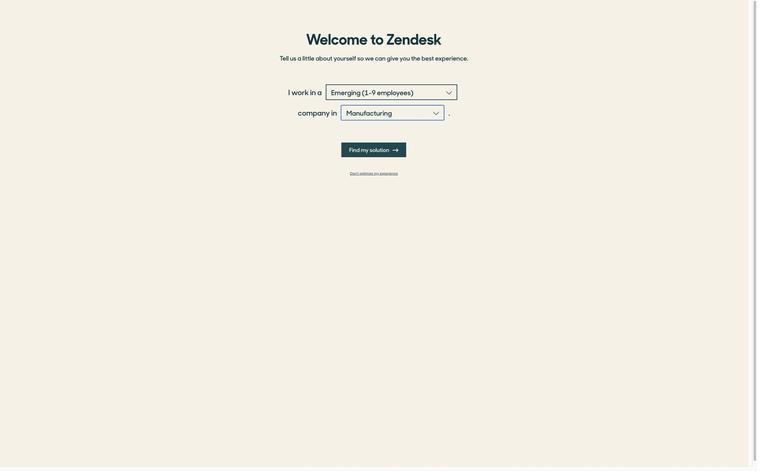 Task type: vqa. For each thing, say whether or not it's contained in the screenshot.
'?'
no



Task type: describe. For each thing, give the bounding box(es) containing it.
welcome to zendesk
[[306, 27, 442, 49]]

find
[[350, 146, 360, 154]]

so
[[358, 54, 364, 62]]

can
[[375, 54, 386, 62]]

you
[[400, 54, 410, 62]]

welcome
[[306, 27, 368, 49]]

i work in a
[[288, 87, 322, 97]]

optimize
[[360, 171, 374, 176]]

i
[[288, 87, 290, 97]]

tell
[[280, 54, 289, 62]]

about
[[316, 54, 333, 62]]

my inside find     my solution button
[[361, 146, 369, 154]]

tell us a little about yourself so we can give you the best experience.
[[280, 54, 469, 62]]

don't optimize my experience
[[350, 171, 398, 176]]

us
[[290, 54, 297, 62]]

find     my solution button
[[342, 143, 407, 157]]

to
[[371, 27, 384, 49]]

0 horizontal spatial a
[[298, 54, 302, 62]]

solution
[[370, 146, 390, 154]]

little
[[303, 54, 315, 62]]

don't
[[350, 171, 359, 176]]

1 vertical spatial my
[[374, 171, 379, 176]]

zendesk
[[387, 27, 442, 49]]

1 vertical spatial in
[[332, 107, 337, 118]]



Task type: locate. For each thing, give the bounding box(es) containing it.
yourself
[[334, 54, 356, 62]]

1 horizontal spatial in
[[332, 107, 337, 118]]

arrow right image
[[393, 148, 399, 153]]

0 horizontal spatial my
[[361, 146, 369, 154]]

work
[[292, 87, 309, 97]]

1 horizontal spatial my
[[374, 171, 379, 176]]

in right company
[[332, 107, 337, 118]]

1 vertical spatial a
[[318, 87, 322, 97]]

my right find
[[361, 146, 369, 154]]

0 vertical spatial my
[[361, 146, 369, 154]]

give
[[387, 54, 399, 62]]

find     my solution
[[350, 146, 391, 154]]

my
[[361, 146, 369, 154], [374, 171, 379, 176]]

.
[[449, 107, 450, 118]]

a
[[298, 54, 302, 62], [318, 87, 322, 97]]

we
[[365, 54, 374, 62]]

company in
[[298, 107, 337, 118]]

in
[[310, 87, 316, 97], [332, 107, 337, 118]]

my right optimize
[[374, 171, 379, 176]]

0 vertical spatial a
[[298, 54, 302, 62]]

company
[[298, 107, 330, 118]]

best
[[422, 54, 434, 62]]

1 horizontal spatial a
[[318, 87, 322, 97]]

in right work
[[310, 87, 316, 97]]

the
[[411, 54, 421, 62]]

don't optimize my experience link
[[276, 171, 472, 176]]

0 vertical spatial in
[[310, 87, 316, 97]]

a right work
[[318, 87, 322, 97]]

a right us
[[298, 54, 302, 62]]

0 horizontal spatial in
[[310, 87, 316, 97]]

experience.
[[436, 54, 469, 62]]

experience
[[380, 171, 398, 176]]



